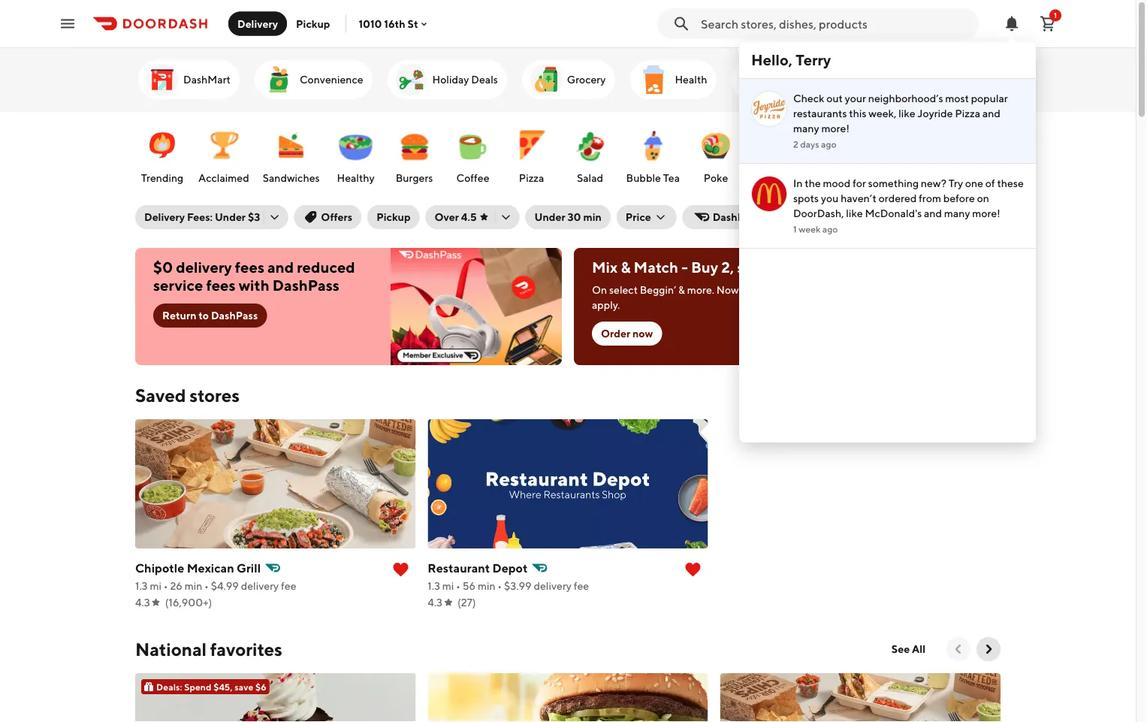 Task type: vqa. For each thing, say whether or not it's contained in the screenshot.
19 corresponding to Frozen
no



Task type: locate. For each thing, give the bounding box(es) containing it.
1 horizontal spatial like
[[899, 107, 916, 119]]

national
[[135, 638, 207, 660]]

these
[[997, 177, 1024, 189]]

pickup right delivery button
[[296, 17, 330, 30]]

0 horizontal spatial many
[[794, 122, 820, 135]]

stores
[[189, 384, 240, 406]]

and down from
[[924, 207, 942, 219]]

0 vertical spatial pizza
[[955, 107, 981, 119]]

holiday deals link
[[387, 60, 507, 99]]

more! down on
[[973, 207, 1001, 219]]

1 vertical spatial &
[[679, 284, 685, 296]]

over
[[435, 211, 459, 223]]

min for chipotle mexican grill
[[185, 580, 202, 592]]

dashpass
[[713, 211, 760, 223], [273, 277, 340, 294], [211, 309, 258, 322]]

1 horizontal spatial &
[[679, 284, 685, 296]]

1 horizontal spatial min
[[478, 580, 496, 592]]

0 horizontal spatial fee
[[281, 580, 296, 592]]

check out your neighborhood's most popular restaurants this week, like joyride pizza and many more! 2 days ago
[[794, 92, 1008, 150]]

- left the 'buy'
[[682, 258, 688, 276]]

pizza down most
[[955, 107, 981, 119]]

1 mi from the left
[[150, 580, 162, 592]]

convenience link
[[255, 60, 372, 99]]

0 vertical spatial 1
[[1054, 11, 1057, 20]]

1 horizontal spatial fee
[[574, 580, 589, 592]]

1 vertical spatial dashpass
[[273, 277, 340, 294]]

1 vertical spatial and
[[924, 207, 942, 219]]

1.3
[[135, 580, 148, 592], [428, 580, 440, 592]]

0 horizontal spatial more!
[[822, 122, 850, 135]]

$0
[[153, 258, 173, 276]]

1 horizontal spatial pickup
[[377, 211, 411, 223]]

alcohol
[[777, 73, 814, 86]]

1 horizontal spatial mi
[[442, 580, 454, 592]]

1 vertical spatial save
[[235, 682, 254, 692]]

1 4.3 from the left
[[135, 596, 150, 609]]

like
[[899, 107, 916, 119], [846, 207, 863, 219]]

next button of carousel image up korean
[[993, 147, 1008, 162]]

min right 56
[[478, 580, 496, 592]]

pickup button up the convenience link
[[287, 12, 339, 36]]

1 next button of carousel image from the top
[[993, 72, 1008, 87]]

0 horizontal spatial 4.3
[[135, 596, 150, 609]]

apply.
[[592, 299, 620, 311]]

1 1.3 from the left
[[135, 580, 148, 592]]

out
[[827, 92, 843, 104]]

gift cards
[[883, 73, 932, 86]]

delivery up the service
[[176, 258, 232, 276]]

health image
[[636, 62, 672, 98]]

acclaimed link
[[195, 119, 252, 189]]

4.3 for restaurant depot
[[428, 596, 443, 609]]

pickup button down "burgers"
[[368, 205, 420, 229]]

week
[[799, 224, 821, 234]]

in the mood for something new? try one of these spots you haven't ordered from before on doordash, like mcdonald's and many more! 1 week ago
[[794, 177, 1024, 234]]

1 vertical spatial 1
[[794, 224, 797, 234]]

0 vertical spatial delivery
[[237, 17, 278, 30]]

delivery right $3.99
[[534, 580, 572, 592]]

1 vertical spatial -
[[741, 284, 746, 296]]

under left the $3
[[215, 211, 246, 223]]

on
[[977, 192, 989, 204]]

and inside check out your neighborhood's most popular restaurants this week, like joyride pizza and many more! 2 days ago
[[983, 107, 1001, 119]]

2 vertical spatial dashpass
[[211, 309, 258, 322]]

fees
[[235, 258, 265, 276], [206, 277, 236, 294]]

1.3 down restaurant
[[428, 580, 440, 592]]

2 mi from the left
[[442, 580, 454, 592]]

1 horizontal spatial and
[[924, 207, 942, 219]]

click to remove this store from your saved list image for restaurant depot
[[684, 561, 702, 579]]

• left 26
[[164, 580, 168, 592]]

next button of carousel image
[[993, 72, 1008, 87], [993, 147, 1008, 162]]

mi for restaurant depot
[[442, 580, 454, 592]]

and up with
[[268, 258, 294, 276]]

many down before
[[944, 207, 970, 219]]

delivery inside button
[[237, 17, 278, 30]]

pickup down "burgers"
[[377, 211, 411, 223]]

1 horizontal spatial click to remove this store from your saved list image
[[684, 561, 702, 579]]

poke
[[704, 172, 728, 184]]

2 1.3 from the left
[[428, 580, 440, 592]]

2 vertical spatial and
[[268, 258, 294, 276]]

1 vertical spatial more!
[[973, 207, 1001, 219]]

click to remove this store from your saved list image
[[392, 561, 410, 579], [684, 561, 702, 579]]

like inside in the mood for something new? try one of these spots you haven't ordered from before on doordash, like mcdonald's and many more! 1 week ago
[[846, 207, 863, 219]]

2 horizontal spatial and
[[983, 107, 1001, 119]]

1 vertical spatial ago
[[823, 224, 838, 234]]

holiday deals
[[432, 73, 498, 86]]

2 fee from the left
[[574, 580, 589, 592]]

2,
[[722, 258, 734, 276]]

one
[[965, 177, 984, 189]]

mi
[[150, 580, 162, 592], [442, 580, 454, 592]]

mix & match - buy 2, save $2 on select beggin' & more. now - 12/12. terms apply.
[[592, 258, 806, 311]]

dashpass button
[[683, 205, 769, 229]]

• down the mexican on the left bottom of page
[[204, 580, 209, 592]]

your
[[845, 92, 866, 104]]

2 horizontal spatial min
[[583, 211, 602, 223]]

next button of carousel image up popular
[[993, 72, 1008, 87]]

1 horizontal spatial 1.3
[[428, 580, 440, 592]]

$45,
[[214, 682, 233, 692]]

deals
[[471, 73, 498, 86]]

min right 30
[[583, 211, 602, 223]]

1 vertical spatial pickup button
[[368, 205, 420, 229]]

previous button of carousel image
[[951, 642, 966, 657]]

fees up with
[[235, 258, 265, 276]]

1.3 down 'chipotle'
[[135, 580, 148, 592]]

0 vertical spatial dashpass
[[713, 211, 760, 223]]

0 vertical spatial more!
[[822, 122, 850, 135]]

save up 12/12.
[[737, 258, 769, 276]]

2 click to remove this store from your saved list image from the left
[[684, 561, 702, 579]]

holiday deals image
[[393, 62, 429, 98]]

mi for chipotle mexican grill
[[150, 580, 162, 592]]

trending link
[[137, 119, 188, 189]]

0 horizontal spatial -
[[682, 258, 688, 276]]

ago inside check out your neighborhood's most popular restaurants this week, like joyride pizza and many more! 2 days ago
[[821, 139, 837, 150]]

4.3 down 'chipotle'
[[135, 596, 150, 609]]

0 horizontal spatial like
[[846, 207, 863, 219]]

more! inside in the mood for something new? try one of these spots you haven't ordered from before on doordash, like mcdonald's and many more! 1 week ago
[[973, 207, 1001, 219]]

mood
[[823, 177, 851, 189]]

0 horizontal spatial save
[[235, 682, 254, 692]]

ago inside in the mood for something new? try one of these spots you haven't ordered from before on doordash, like mcdonald's and many more! 1 week ago
[[823, 224, 838, 234]]

1 vertical spatial like
[[846, 207, 863, 219]]

spend
[[184, 682, 212, 692]]

1 horizontal spatial 4.3
[[428, 596, 443, 609]]

fee right $4.99
[[281, 580, 296, 592]]

3 items, open order cart image
[[1039, 15, 1057, 33]]

under inside "button"
[[535, 211, 566, 223]]

and inside $0 delivery fees and reduced service fees with dashpass
[[268, 258, 294, 276]]

ordered
[[879, 192, 917, 204]]

ago down doordash,
[[823, 224, 838, 234]]

bubble tea
[[626, 172, 680, 184]]

-
[[682, 258, 688, 276], [741, 284, 746, 296]]

save left $6
[[235, 682, 254, 692]]

0 vertical spatial next button of carousel image
[[993, 72, 1008, 87]]

& right mix
[[621, 258, 631, 276]]

order
[[601, 327, 630, 340]]

0 vertical spatial many
[[794, 122, 820, 135]]

1
[[1054, 11, 1057, 20], [794, 224, 797, 234]]

- right 'now'
[[741, 284, 746, 296]]

0 horizontal spatial mi
[[150, 580, 162, 592]]

0 horizontal spatial and
[[268, 258, 294, 276]]

0 vertical spatial like
[[899, 107, 916, 119]]

&
[[621, 258, 631, 276], [679, 284, 685, 296]]

2 next button of carousel image from the top
[[993, 147, 1008, 162]]

1 horizontal spatial more!
[[973, 207, 1001, 219]]

1 inside button
[[1054, 11, 1057, 20]]

mexican
[[187, 561, 234, 575]]

fee for restaurant depot
[[574, 580, 589, 592]]

1 horizontal spatial save
[[737, 258, 769, 276]]

0 horizontal spatial 1
[[794, 224, 797, 234]]

0 horizontal spatial delivery
[[144, 211, 185, 223]]

like down the neighborhood's
[[899, 107, 916, 119]]

2 horizontal spatial dashpass
[[713, 211, 760, 223]]

delivery for restaurant
[[534, 580, 572, 592]]

under left 30
[[535, 211, 566, 223]]

4.3
[[135, 596, 150, 609], [428, 596, 443, 609]]

now
[[717, 284, 739, 296]]

dashpass inside button
[[211, 309, 258, 322]]

many
[[794, 122, 820, 135], [944, 207, 970, 219]]

1 horizontal spatial pizza
[[955, 107, 981, 119]]

0 horizontal spatial min
[[185, 580, 202, 592]]

1 horizontal spatial delivery
[[241, 580, 279, 592]]

mi down 'chipotle'
[[150, 580, 162, 592]]

dashmart
[[183, 73, 231, 86]]

0 horizontal spatial click to remove this store from your saved list image
[[392, 561, 410, 579]]

korean
[[994, 172, 1029, 184]]

2 horizontal spatial delivery
[[534, 580, 572, 592]]

1 right the notification bell icon
[[1054, 11, 1057, 20]]

delivery for delivery
[[237, 17, 278, 30]]

0 horizontal spatial delivery
[[176, 258, 232, 276]]

deals: spend $45, save $6
[[156, 682, 267, 692]]

and down popular
[[983, 107, 1001, 119]]

this
[[849, 107, 867, 119]]

1 horizontal spatial dashpass
[[273, 277, 340, 294]]

like down haven't
[[846, 207, 863, 219]]

1 vertical spatial many
[[944, 207, 970, 219]]

pizza inside check out your neighborhood's most popular restaurants this week, like joyride pizza and many more! 2 days ago
[[955, 107, 981, 119]]

1 • from the left
[[164, 580, 168, 592]]

2 4.3 from the left
[[428, 596, 443, 609]]

pizza up under 30 min
[[519, 172, 544, 184]]

health
[[675, 73, 707, 86]]

acclaimed
[[198, 172, 249, 184]]

ago right 'days'
[[821, 139, 837, 150]]

more! down restaurants
[[822, 122, 850, 135]]

dashpass right 'to' in the left top of the page
[[211, 309, 258, 322]]

2
[[794, 139, 799, 150]]

check
[[794, 92, 825, 104]]

1 horizontal spatial delivery
[[237, 17, 278, 30]]

1 left week
[[794, 224, 797, 234]]

1.3 mi • 26 min • $4.99 delivery fee
[[135, 580, 296, 592]]

1 vertical spatial pizza
[[519, 172, 544, 184]]

delivery inside $0 delivery fees and reduced service fees with dashpass
[[176, 258, 232, 276]]

breakfast
[[811, 172, 856, 184]]

st
[[408, 17, 418, 30]]

haven't
[[841, 192, 877, 204]]

1010 16th st
[[359, 17, 418, 30]]

0 horizontal spatial under
[[215, 211, 246, 223]]

dashpass down poke
[[713, 211, 760, 223]]

0 vertical spatial ago
[[821, 139, 837, 150]]

delivery fees: under $3
[[144, 211, 260, 223]]

& left the more.
[[679, 284, 685, 296]]

pickup
[[296, 17, 330, 30], [377, 211, 411, 223]]

dashpass down reduced
[[273, 277, 340, 294]]

1 click to remove this store from your saved list image from the left
[[392, 561, 410, 579]]

0 horizontal spatial 1.3
[[135, 580, 148, 592]]

0 vertical spatial &
[[621, 258, 631, 276]]

min
[[583, 211, 602, 223], [185, 580, 202, 592], [478, 580, 496, 592]]

1 fee from the left
[[281, 580, 296, 592]]

1 horizontal spatial many
[[944, 207, 970, 219]]

0 horizontal spatial dashpass
[[211, 309, 258, 322]]

popular
[[971, 92, 1008, 104]]

all
[[912, 643, 926, 655]]

saved
[[135, 384, 186, 406]]

dashmart image
[[144, 62, 180, 98]]

match
[[634, 258, 679, 276]]

1 vertical spatial delivery
[[144, 211, 185, 223]]

health link
[[630, 60, 716, 99]]

1 horizontal spatial under
[[535, 211, 566, 223]]

4.3 left (27)
[[428, 596, 443, 609]]

0 horizontal spatial &
[[621, 258, 631, 276]]

1 vertical spatial pickup
[[377, 211, 411, 223]]

min right 26
[[185, 580, 202, 592]]

mi down restaurant
[[442, 580, 454, 592]]

1010
[[359, 17, 382, 30]]

• left $3.99
[[498, 580, 502, 592]]

min for restaurant depot
[[478, 580, 496, 592]]

• left 56
[[456, 580, 461, 592]]

1 horizontal spatial pickup button
[[368, 205, 420, 229]]

delivery down the grill on the bottom of page
[[241, 580, 279, 592]]

0 vertical spatial pickup
[[296, 17, 330, 30]]

fees up return to dashpass
[[206, 277, 236, 294]]

delivery up convenience "icon"
[[237, 17, 278, 30]]

1 horizontal spatial 1
[[1054, 11, 1057, 20]]

convenience
[[300, 73, 363, 86]]

delivery left fees:
[[144, 211, 185, 223]]

see all
[[892, 643, 926, 655]]

many up 'days'
[[794, 122, 820, 135]]

fee right $3.99
[[574, 580, 589, 592]]

2 under from the left
[[535, 211, 566, 223]]

0 horizontal spatial pickup button
[[287, 12, 339, 36]]

0 vertical spatial save
[[737, 258, 769, 276]]

0 vertical spatial and
[[983, 107, 1001, 119]]

fee
[[281, 580, 296, 592], [574, 580, 589, 592]]

hello, terry
[[751, 51, 831, 69]]

1 vertical spatial next button of carousel image
[[993, 147, 1008, 162]]



Task type: describe. For each thing, give the bounding box(es) containing it.
sandwiches
[[263, 172, 320, 184]]

grocery
[[567, 73, 606, 86]]

select
[[609, 284, 638, 296]]

on
[[592, 284, 607, 296]]

1.3 for chipotle mexican grill
[[135, 580, 148, 592]]

more! inside check out your neighborhood's most popular restaurants this week, like joyride pizza and many more! 2 days ago
[[822, 122, 850, 135]]

3 • from the left
[[456, 580, 461, 592]]

$3
[[248, 211, 260, 223]]

dashpass inside $0 delivery fees and reduced service fees with dashpass
[[273, 277, 340, 294]]

0 vertical spatial pickup button
[[287, 12, 339, 36]]

grill
[[237, 561, 261, 575]]

offers button
[[294, 205, 362, 229]]

chipotle
[[135, 561, 184, 575]]

4 • from the left
[[498, 580, 502, 592]]

fees:
[[187, 211, 213, 223]]

week,
[[869, 107, 897, 119]]

with
[[239, 277, 270, 294]]

restaurants
[[794, 107, 847, 119]]

from
[[919, 192, 942, 204]]

many inside in the mood for something new? try one of these spots you haven't ordered from before on doordash, like mcdonald's and many more! 1 week ago
[[944, 207, 970, 219]]

(27)
[[458, 596, 476, 609]]

reduced
[[297, 258, 355, 276]]

for
[[853, 177, 866, 189]]

depot
[[493, 561, 528, 575]]

deals:
[[156, 682, 182, 692]]

restaurant
[[428, 561, 490, 575]]

doordash,
[[794, 207, 844, 219]]

coffee
[[457, 172, 490, 184]]

offers
[[321, 211, 353, 223]]

under 30 min
[[535, 211, 602, 223]]

price button
[[617, 205, 677, 229]]

healthy
[[337, 172, 375, 184]]

favorites
[[210, 638, 282, 660]]

return
[[162, 309, 196, 322]]

2 • from the left
[[204, 580, 209, 592]]

see
[[892, 643, 910, 655]]

dashmart link
[[138, 60, 240, 99]]

notification bell image
[[1003, 15, 1021, 33]]

min inside "button"
[[583, 211, 602, 223]]

$2
[[772, 258, 789, 276]]

holiday
[[432, 73, 469, 86]]

4.3 for chipotle mexican grill
[[135, 596, 150, 609]]

0 vertical spatial -
[[682, 258, 688, 276]]

$4.99
[[211, 580, 239, 592]]

fast food
[[870, 172, 917, 184]]

4.5
[[461, 211, 477, 223]]

try
[[949, 177, 963, 189]]

bubble
[[626, 172, 661, 184]]

neighborhood's
[[869, 92, 943, 104]]

save inside "mix & match - buy 2, save $2 on select beggin' & more. now - 12/12. terms apply."
[[737, 258, 769, 276]]

something
[[868, 177, 919, 189]]

26
[[170, 580, 182, 592]]

1 button
[[1033, 9, 1063, 39]]

next button of carousel image
[[981, 642, 996, 657]]

many inside check out your neighborhood's most popular restaurants this week, like joyride pizza and many more! 2 days ago
[[794, 122, 820, 135]]

$6
[[255, 682, 267, 692]]

terry
[[796, 51, 831, 69]]

over 4.5 button
[[426, 205, 520, 229]]

gift
[[883, 73, 901, 86]]

$0 delivery fees and reduced service fees with dashpass
[[153, 258, 355, 294]]

12/12.
[[748, 284, 775, 296]]

gift cards link
[[838, 60, 941, 99]]

like inside check out your neighborhood's most popular restaurants this week, like joyride pizza and many more! 2 days ago
[[899, 107, 916, 119]]

1 inside in the mood for something new? try one of these spots you haven't ordered from before on doordash, like mcdonald's and many more! 1 week ago
[[794, 224, 797, 234]]

1 horizontal spatial -
[[741, 284, 746, 296]]

in
[[794, 177, 803, 189]]

grocery link
[[522, 60, 615, 99]]

terms
[[777, 284, 806, 296]]

delivery for delivery fees: under $3
[[144, 211, 185, 223]]

0 horizontal spatial pickup
[[296, 17, 330, 30]]

gift cards image
[[844, 62, 880, 98]]

hello,
[[751, 51, 793, 69]]

spots
[[794, 192, 819, 204]]

new?
[[921, 177, 947, 189]]

chipotle mexican grill
[[135, 561, 261, 575]]

mcdonald's
[[865, 207, 922, 219]]

salad
[[577, 172, 604, 184]]

alcohol image
[[738, 62, 774, 98]]

dashpass inside button
[[713, 211, 760, 223]]

1 vertical spatial fees
[[206, 277, 236, 294]]

food
[[892, 172, 917, 184]]

$3.99
[[504, 580, 532, 592]]

1.3 for restaurant depot
[[428, 580, 440, 592]]

burgers
[[396, 172, 433, 184]]

fast
[[870, 172, 890, 184]]

grocery image
[[528, 62, 564, 98]]

click to remove this store from your saved list image for chipotle mexican grill
[[392, 561, 410, 579]]

delivery button
[[228, 12, 287, 36]]

under 30 min button
[[526, 205, 611, 229]]

open menu image
[[59, 15, 77, 33]]

delivery for chipotle
[[241, 580, 279, 592]]

order now
[[601, 327, 653, 340]]

1.3 mi • 56 min • $3.99 delivery fee
[[428, 580, 589, 592]]

fee for chipotle mexican grill
[[281, 580, 296, 592]]

joyride
[[918, 107, 953, 119]]

and inside in the mood for something new? try one of these spots you haven't ordered from before on doordash, like mcdonald's and many more! 1 week ago
[[924, 207, 942, 219]]

pets image
[[962, 62, 998, 98]]

1 under from the left
[[215, 211, 246, 223]]

alcohol link
[[732, 60, 823, 99]]

tea
[[663, 172, 680, 184]]

buy
[[691, 258, 719, 276]]

16th
[[384, 17, 406, 30]]

more.
[[687, 284, 715, 296]]

national favorites
[[135, 638, 282, 660]]

1010 16th st button
[[359, 17, 430, 30]]

0 vertical spatial fees
[[235, 258, 265, 276]]

price
[[626, 211, 651, 223]]

(16,900+)
[[165, 596, 212, 609]]

saved stores link
[[135, 383, 240, 407]]

0 horizontal spatial pizza
[[519, 172, 544, 184]]

order now button
[[592, 322, 662, 346]]

saved stores
[[135, 384, 240, 406]]

service
[[153, 277, 203, 294]]

convenience image
[[261, 62, 297, 98]]

30
[[568, 211, 581, 223]]

Store search: begin typing to search for stores available on DoorDash text field
[[701, 15, 970, 32]]



